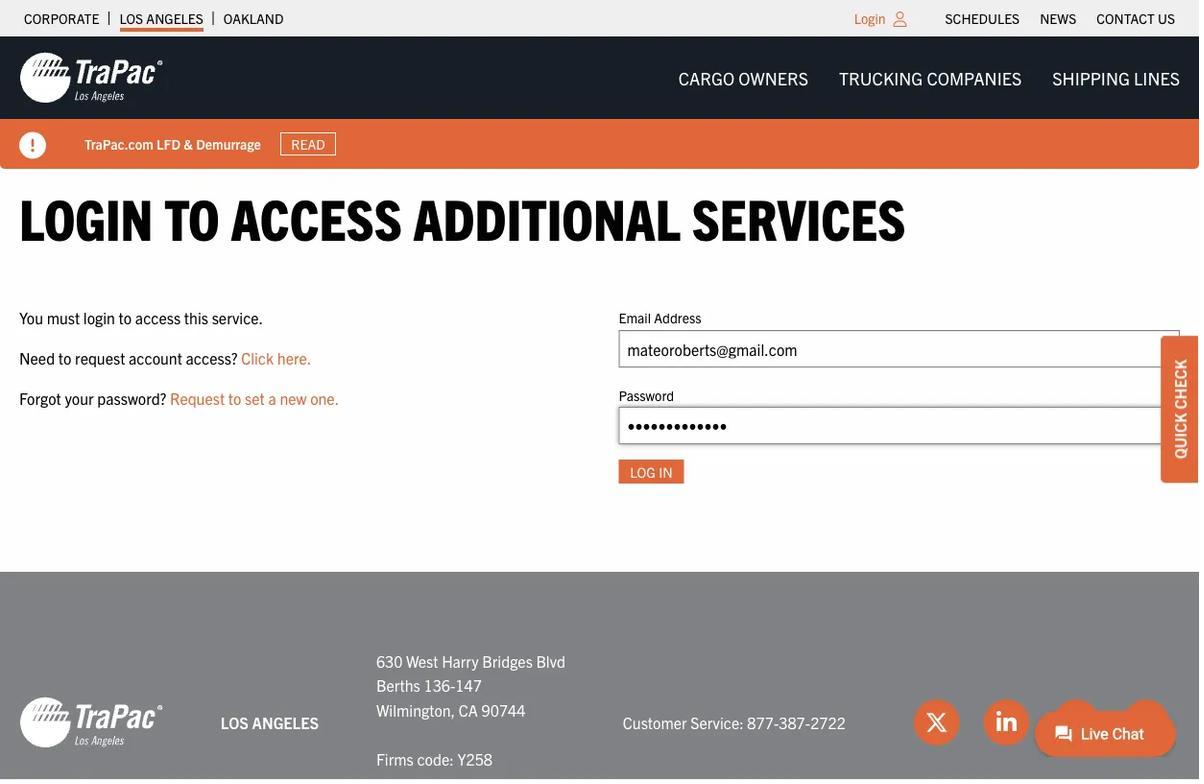 Task type: locate. For each thing, give the bounding box(es) containing it.
trucking companies link
[[824, 58, 1037, 97]]

1 vertical spatial los
[[221, 713, 249, 732]]

address
[[654, 309, 701, 327]]

oakland
[[224, 10, 284, 27]]

2722
[[811, 713, 846, 732]]

request
[[75, 348, 125, 367]]

banner
[[0, 36, 1199, 169]]

new
[[280, 388, 307, 407]]

to
[[164, 181, 220, 252], [119, 308, 132, 328], [58, 348, 71, 367], [228, 388, 241, 407]]

trucking companies
[[839, 67, 1022, 88]]

solid image
[[19, 132, 46, 159]]

y258
[[457, 750, 493, 769]]

news link
[[1040, 5, 1077, 32]]

contact
[[1097, 10, 1155, 27]]

los
[[119, 10, 143, 27], [221, 713, 249, 732]]

login
[[854, 10, 886, 27], [19, 181, 153, 252]]

check
[[1171, 360, 1190, 410]]

0 vertical spatial login
[[854, 10, 886, 27]]

login for login to access additional services
[[19, 181, 153, 252]]

Password password field
[[619, 407, 1180, 445]]

to down &
[[164, 181, 220, 252]]

0 vertical spatial los angeles
[[119, 10, 203, 27]]

cargo owners
[[679, 67, 809, 88]]

banner containing cargo owners
[[0, 36, 1199, 169]]

corporate link
[[24, 5, 99, 32]]

shipping
[[1053, 67, 1130, 88]]

corporate
[[24, 10, 99, 27]]

services
[[692, 181, 906, 252]]

lines
[[1134, 67, 1180, 88]]

additional
[[413, 181, 681, 252]]

menu bar containing schedules
[[935, 5, 1185, 32]]

password
[[619, 386, 674, 404]]

a
[[268, 388, 276, 407]]

forgot your password? request to set a new one.
[[19, 388, 339, 407]]

light image
[[894, 12, 907, 27]]

1 horizontal spatial los angeles
[[221, 713, 319, 732]]

menu bar
[[935, 5, 1185, 32], [663, 58, 1196, 97]]

contact us link
[[1097, 5, 1175, 32]]

none submit inside login to access additional services main content
[[619, 460, 684, 484]]

angeles
[[146, 10, 203, 27], [252, 713, 319, 732]]

bridges
[[482, 652, 533, 671]]

1 vertical spatial login
[[19, 181, 153, 252]]

password?
[[97, 388, 166, 407]]

147
[[455, 676, 482, 695]]

request
[[170, 388, 225, 407]]

los inside footer
[[221, 713, 249, 732]]

1 vertical spatial los angeles
[[221, 713, 319, 732]]

0 vertical spatial los angeles image
[[19, 51, 163, 105]]

login to access additional services main content
[[0, 181, 1199, 515]]

email
[[619, 309, 651, 327]]

los angeles image inside banner
[[19, 51, 163, 105]]

0 vertical spatial menu bar
[[935, 5, 1185, 32]]

contact us
[[1097, 10, 1175, 27]]

access
[[231, 181, 402, 252]]

877-
[[747, 713, 779, 732]]

trucking
[[839, 67, 923, 88]]

login down "trapac.com"
[[19, 181, 153, 252]]

companies
[[927, 67, 1022, 88]]

login inside main content
[[19, 181, 153, 252]]

los angeles image
[[19, 51, 163, 105], [19, 696, 163, 750]]

quick check
[[1171, 360, 1190, 459]]

1 horizontal spatial los
[[221, 713, 249, 732]]

1 horizontal spatial angeles
[[252, 713, 319, 732]]

menu bar up shipping
[[935, 5, 1185, 32]]

None submit
[[619, 460, 684, 484]]

menu bar down the light icon
[[663, 58, 1196, 97]]

quick check link
[[1161, 336, 1199, 483]]

owners
[[739, 67, 809, 88]]

west
[[406, 652, 438, 671]]

1 vertical spatial menu bar
[[663, 58, 1196, 97]]

login link
[[854, 10, 886, 27]]

login left the light icon
[[854, 10, 886, 27]]

one.
[[310, 388, 339, 407]]

0 vertical spatial angeles
[[146, 10, 203, 27]]

1 los angeles image from the top
[[19, 51, 163, 105]]

email address
[[619, 309, 701, 327]]

access
[[135, 308, 181, 328]]

footer
[[0, 572, 1199, 781]]

1 horizontal spatial login
[[854, 10, 886, 27]]

code:
[[417, 750, 454, 769]]

berths
[[376, 676, 420, 695]]

los angeles
[[119, 10, 203, 27], [221, 713, 319, 732]]

0 horizontal spatial los
[[119, 10, 143, 27]]

0 horizontal spatial login
[[19, 181, 153, 252]]

1 vertical spatial los angeles image
[[19, 696, 163, 750]]

quick
[[1171, 413, 1190, 459]]

news
[[1040, 10, 1077, 27]]



Task type: describe. For each thing, give the bounding box(es) containing it.
access?
[[186, 348, 238, 367]]

los angeles link
[[119, 5, 203, 32]]

you
[[19, 308, 43, 328]]

your
[[65, 388, 94, 407]]

read link
[[280, 132, 336, 156]]

here.
[[277, 348, 311, 367]]

136-
[[424, 676, 455, 695]]

click
[[241, 348, 274, 367]]

read
[[291, 135, 325, 153]]

to right need at top
[[58, 348, 71, 367]]

footer containing 630 west harry bridges blvd
[[0, 572, 1199, 781]]

harry
[[442, 652, 479, 671]]

you must login to access this service.
[[19, 308, 263, 328]]

cargo owners link
[[663, 58, 824, 97]]

demurrage
[[196, 135, 261, 152]]

schedules link
[[945, 5, 1020, 32]]

ca
[[459, 701, 478, 720]]

to right 'login'
[[119, 308, 132, 328]]

menu bar containing cargo owners
[[663, 58, 1196, 97]]

login to access additional services
[[19, 181, 906, 252]]

0 vertical spatial los
[[119, 10, 143, 27]]

387-
[[779, 713, 811, 732]]

2 los angeles image from the top
[[19, 696, 163, 750]]

us
[[1158, 10, 1175, 27]]

trapac.com lfd & demurrage
[[85, 135, 261, 152]]

&
[[184, 135, 193, 152]]

Email Address text field
[[619, 330, 1180, 368]]

request to set a new one. link
[[170, 388, 339, 407]]

account
[[129, 348, 182, 367]]

0 horizontal spatial angeles
[[146, 10, 203, 27]]

shipping lines
[[1053, 67, 1180, 88]]

must
[[47, 308, 80, 328]]

wilmington,
[[376, 701, 455, 720]]

service.
[[212, 308, 263, 328]]

service:
[[691, 713, 744, 732]]

trapac.com
[[85, 135, 153, 152]]

login
[[83, 308, 115, 328]]

this
[[184, 308, 208, 328]]

630
[[376, 652, 403, 671]]

customer service: 877-387-2722
[[623, 713, 846, 732]]

firms
[[376, 750, 414, 769]]

schedules
[[945, 10, 1020, 27]]

oakland link
[[224, 5, 284, 32]]

to left set
[[228, 388, 241, 407]]

forgot
[[19, 388, 61, 407]]

firms code:  y258
[[376, 750, 493, 769]]

set
[[245, 388, 265, 407]]

0 horizontal spatial los angeles
[[119, 10, 203, 27]]

90744
[[482, 701, 526, 720]]

1 vertical spatial angeles
[[252, 713, 319, 732]]

need
[[19, 348, 55, 367]]

630 west harry bridges blvd berths 136-147 wilmington, ca 90744
[[376, 652, 566, 720]]

cargo
[[679, 67, 735, 88]]

customer
[[623, 713, 687, 732]]

click here. link
[[241, 348, 311, 367]]

need to request account access? click here.
[[19, 348, 311, 367]]

blvd
[[536, 652, 566, 671]]

shipping lines link
[[1037, 58, 1196, 97]]

lfd
[[157, 135, 181, 152]]

login for login link
[[854, 10, 886, 27]]



Task type: vqa. For each thing, say whether or not it's contained in the screenshot.
the top solid icon
no



